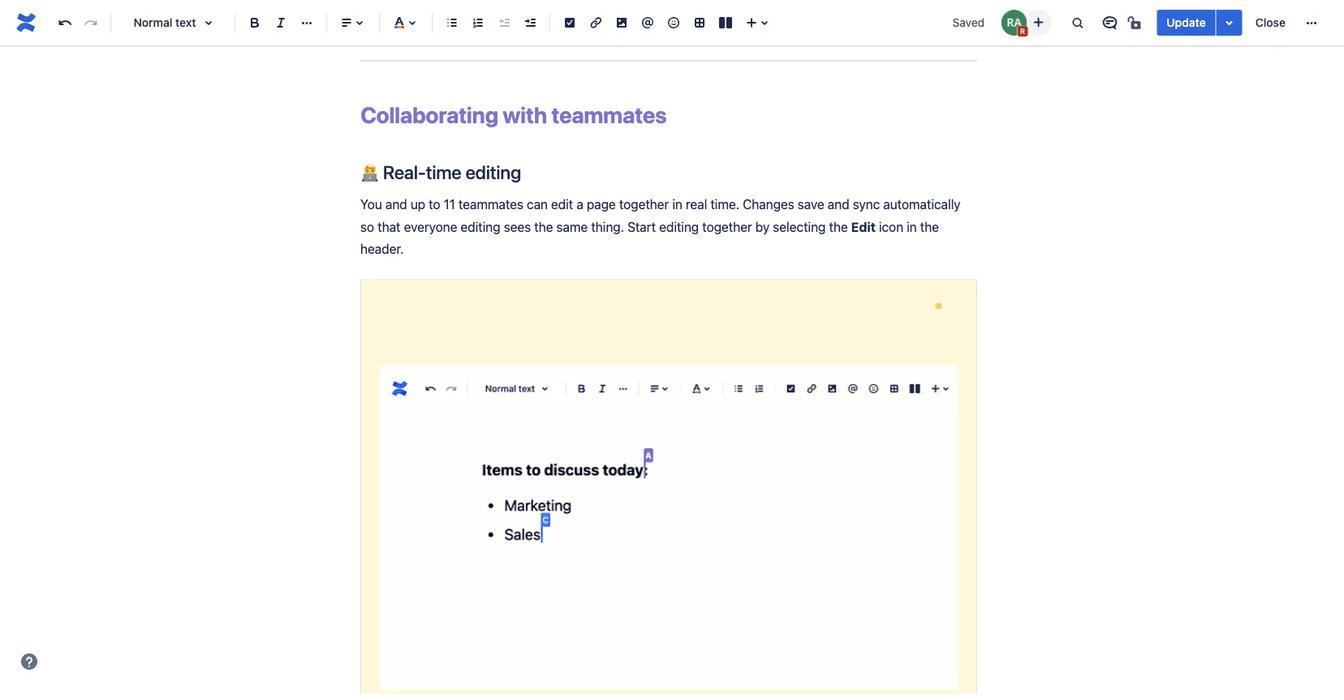 Task type: describe. For each thing, give the bounding box(es) containing it.
icon in the header.
[[360, 219, 942, 257]]

align left image
[[337, 13, 356, 32]]

italic ⌘i image
[[271, 13, 291, 32]]

everyone
[[404, 219, 457, 234]]

outdent ⇧tab image
[[494, 13, 514, 32]]

emoji image
[[664, 13, 683, 32]]

selecting
[[773, 219, 826, 234]]

collaborating
[[360, 102, 498, 128]]

more image
[[1302, 13, 1321, 32]]

text
[[175, 16, 196, 29]]

header.
[[360, 241, 404, 257]]

editing right time
[[465, 161, 521, 183]]

changes
[[743, 197, 794, 212]]

link image
[[586, 13, 605, 32]]

so
[[360, 219, 374, 234]]

icon
[[879, 219, 903, 234]]

sees
[[504, 219, 531, 234]]

by
[[755, 219, 770, 234]]

edit
[[551, 197, 573, 212]]

in inside icon in the header.
[[907, 219, 917, 234]]

more formatting image
[[297, 13, 317, 32]]

real-
[[383, 161, 426, 183]]

2 the from the left
[[829, 219, 848, 234]]

normal text
[[133, 16, 196, 29]]

save
[[798, 197, 824, 212]]

real
[[686, 197, 707, 212]]

bold ⌘b image
[[245, 13, 265, 32]]

1 and from the left
[[385, 197, 407, 212]]

time
[[426, 161, 461, 183]]

comment icon image
[[1100, 13, 1120, 32]]

ruby anderson image
[[1001, 10, 1027, 36]]

in inside 'you and up to 11 teammates can edit a page together in real time. changes save and sync automatically so that everyone editing sees the same thing. start editing together by selecting the'
[[672, 197, 682, 212]]

the inside icon in the header.
[[920, 219, 939, 234]]

that
[[378, 219, 401, 234]]

indent tab image
[[520, 13, 540, 32]]

mention image
[[638, 13, 657, 32]]

no restrictions image
[[1126, 13, 1145, 32]]

editing left sees
[[461, 219, 500, 234]]



Task type: locate. For each thing, give the bounding box(es) containing it.
teammates inside 'you and up to 11 teammates can edit a page together in real time. changes save and sync automatically so that everyone editing sees the same thing. start editing together by selecting the'
[[458, 197, 523, 212]]

can
[[527, 197, 548, 212]]

the down automatically
[[920, 219, 939, 234]]

1 horizontal spatial in
[[907, 219, 917, 234]]

in
[[672, 197, 682, 212], [907, 219, 917, 234]]

to
[[429, 197, 440, 212]]

numbered list ⌘⇧7 image
[[468, 13, 488, 32]]

editing
[[465, 161, 521, 183], [461, 219, 500, 234], [659, 219, 699, 234]]

0 vertical spatial teammates
[[551, 102, 667, 128]]

together
[[619, 197, 669, 212], [702, 219, 752, 234]]

0 horizontal spatial together
[[619, 197, 669, 212]]

bullet list ⌘⇧8 image
[[442, 13, 462, 32]]

in left real
[[672, 197, 682, 212]]

adjust update settings image
[[1220, 13, 1239, 32]]

11
[[444, 197, 455, 212]]

editing down real
[[659, 219, 699, 234]]

edit
[[851, 219, 876, 234]]

together up start
[[619, 197, 669, 212]]

action item image
[[560, 13, 580, 32]]

automatically
[[883, 197, 961, 212]]

and
[[385, 197, 407, 212], [828, 197, 849, 212]]

a
[[577, 197, 583, 212]]

close
[[1255, 16, 1286, 29]]

0 horizontal spatial teammates
[[458, 197, 523, 212]]

close button
[[1246, 10, 1295, 36]]

🧑‍💻 real-time editing
[[360, 161, 521, 183]]

start
[[627, 219, 656, 234]]

table image
[[690, 13, 709, 32]]

1 vertical spatial in
[[907, 219, 917, 234]]

0 horizontal spatial in
[[672, 197, 682, 212]]

sync
[[853, 197, 880, 212]]

same
[[556, 219, 588, 234]]

0 vertical spatial in
[[672, 197, 682, 212]]

1 horizontal spatial the
[[829, 219, 848, 234]]

saved
[[953, 16, 985, 29]]

1 horizontal spatial together
[[702, 219, 752, 234]]

collaborating with teammates
[[360, 102, 667, 128]]

add image, video, or file image
[[612, 13, 631, 32]]

update
[[1167, 16, 1206, 29]]

1 the from the left
[[534, 219, 553, 234]]

layouts image
[[716, 13, 735, 32]]

together down time.
[[702, 219, 752, 234]]

1 horizontal spatial and
[[828, 197, 849, 212]]

undo ⌘z image
[[55, 13, 75, 32]]

update button
[[1157, 10, 1216, 36]]

the left edit
[[829, 219, 848, 234]]

help image
[[19, 653, 39, 672]]

0 horizontal spatial the
[[534, 219, 553, 234]]

thing.
[[591, 219, 624, 234]]

the
[[534, 219, 553, 234], [829, 219, 848, 234], [920, 219, 939, 234]]

normal text button
[[118, 5, 228, 41]]

and right save
[[828, 197, 849, 212]]

with
[[503, 102, 547, 128]]

invite to edit image
[[1029, 13, 1048, 32]]

confluence image
[[13, 10, 39, 36], [13, 10, 39, 36]]

3 the from the left
[[920, 219, 939, 234]]

time.
[[710, 197, 739, 212]]

you
[[360, 197, 382, 212]]

2 horizontal spatial the
[[920, 219, 939, 234]]

page
[[587, 197, 616, 212]]

in right icon
[[907, 219, 917, 234]]

and left up
[[385, 197, 407, 212]]

🧑‍💻
[[360, 161, 379, 183]]

you and up to 11 teammates can edit a page together in real time. changes save and sync automatically so that everyone editing sees the same thing. start editing together by selecting the
[[360, 197, 964, 234]]

up
[[411, 197, 425, 212]]

find and replace image
[[1068, 13, 1087, 32]]

1 vertical spatial teammates
[[458, 197, 523, 212]]

1 vertical spatial together
[[702, 219, 752, 234]]

redo ⌘⇧z image
[[81, 13, 101, 32]]

2 and from the left
[[828, 197, 849, 212]]

the down can at left top
[[534, 219, 553, 234]]

normal
[[133, 16, 172, 29]]

0 vertical spatial together
[[619, 197, 669, 212]]

teammates
[[551, 102, 667, 128], [458, 197, 523, 212]]

1 horizontal spatial teammates
[[551, 102, 667, 128]]

0 horizontal spatial and
[[385, 197, 407, 212]]



Task type: vqa. For each thing, say whether or not it's contained in the screenshot.
in to the top
yes



